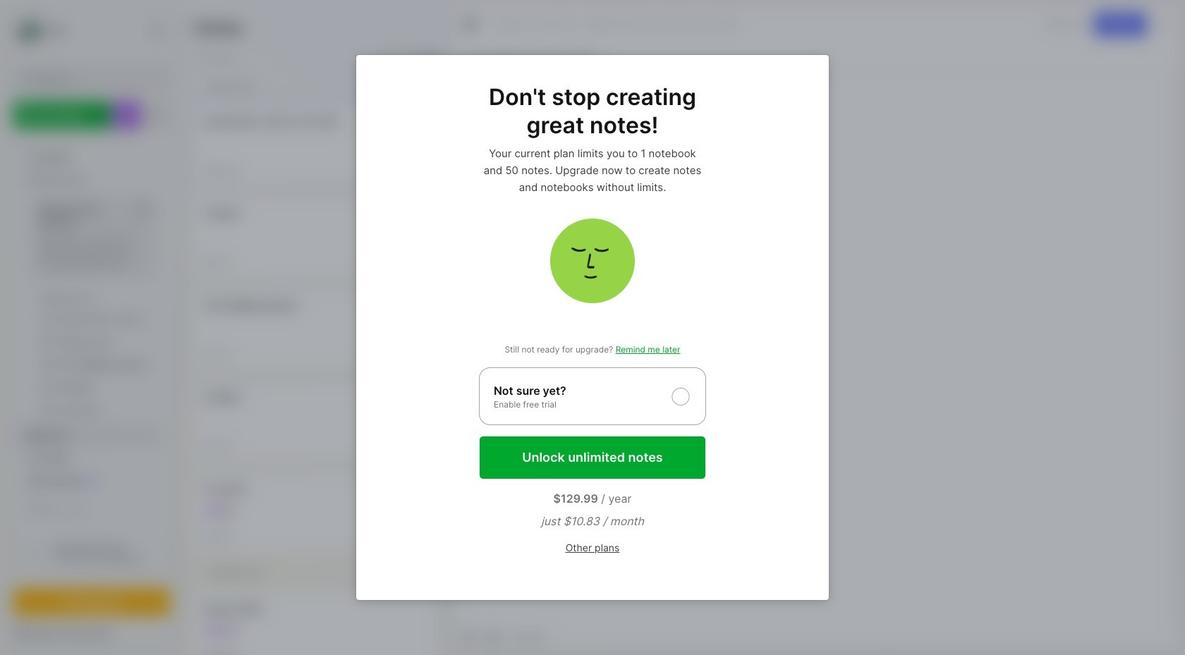 Task type: locate. For each thing, give the bounding box(es) containing it.
none search field inside main element
[[39, 70, 157, 87]]

None search field
[[39, 70, 157, 87]]

tree inside main element
[[5, 138, 178, 645]]

dialog
[[356, 55, 829, 600]]

None checkbox
[[479, 368, 706, 425]]

add tag image
[[485, 628, 502, 645]]

tree
[[5, 138, 178, 645]]

Note Editor text field
[[453, 73, 1180, 622]]

group
[[13, 191, 162, 430]]

expand note image
[[463, 16, 480, 33]]

main element
[[0, 0, 183, 655]]



Task type: describe. For each thing, give the bounding box(es) containing it.
Search text field
[[39, 72, 157, 85]]

expand notebooks image
[[18, 508, 27, 516]]

group inside tree
[[13, 191, 162, 430]]

add a reminder image
[[461, 628, 478, 645]]

note window element
[[452, 4, 1181, 651]]

happy face illustration image
[[550, 219, 635, 303]]



Task type: vqa. For each thing, say whether or not it's contained in the screenshot.
Privacy Policy
no



